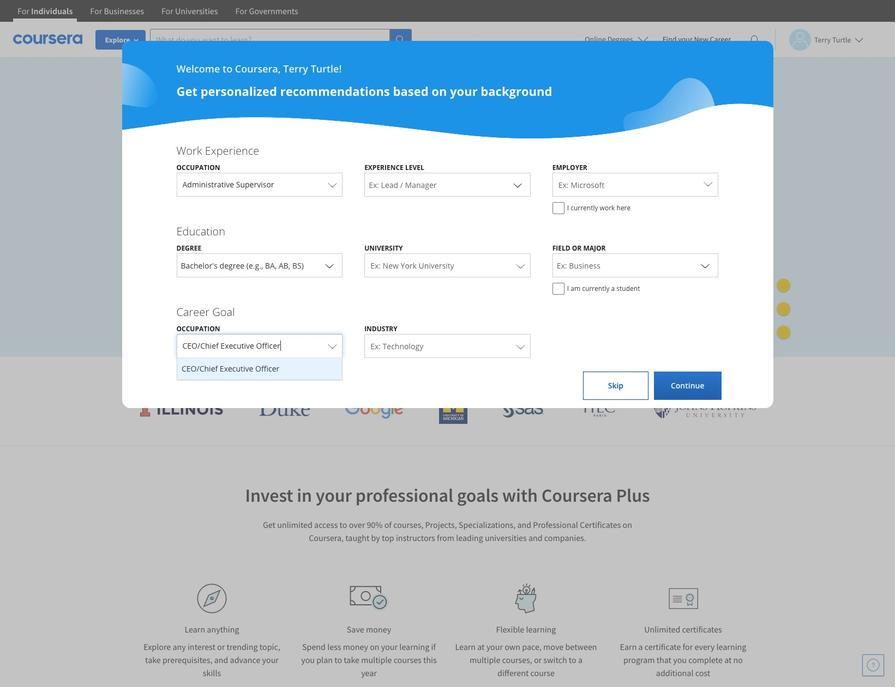 Task type: describe. For each thing, give the bounding box(es) containing it.
and left professional
[[517, 520, 531, 531]]

1 horizontal spatial university
[[419, 261, 454, 271]]

start
[[149, 270, 168, 280]]

ready
[[228, 172, 260, 188]]

turtle!
[[311, 62, 342, 75]]

unlimited certificates image
[[668, 588, 698, 610]]

courses, inside 'unlimited access to 7,000+ world-class courses, hands-on projects, and job-ready certificate programs—all included in your subscription'
[[349, 153, 395, 169]]

skip
[[608, 381, 623, 391]]

work
[[176, 143, 202, 158]]

subscription
[[160, 191, 229, 208]]

back
[[256, 295, 274, 306]]

find your new career
[[662, 34, 731, 44]]

learn for learn at your own pace, move between multiple courses, or switch to a different course
[[455, 642, 476, 653]]

anything
[[207, 624, 239, 635]]

0 vertical spatial money
[[366, 624, 391, 635]]

different
[[497, 668, 529, 679]]

help center image
[[867, 659, 880, 672]]

0 vertical spatial coursera
[[581, 365, 637, 383]]

hands-
[[399, 153, 437, 169]]

leading inside get unlimited access to over 90% of courses, projects, specializations, and professional certificates on coursera, taught by top instructors from leading universities and companies.
[[456, 533, 483, 544]]

terry
[[283, 62, 308, 75]]

0 vertical spatial experience
[[205, 143, 259, 158]]

flexible
[[496, 624, 524, 635]]

based
[[393, 83, 428, 99]]

university of michigan image
[[439, 394, 467, 424]]

2 vertical spatial with
[[502, 484, 538, 507]]

start 7-day free trial
[[149, 270, 228, 280]]

courses
[[394, 655, 422, 666]]

for individuals
[[17, 5, 73, 16]]

goal
[[212, 305, 235, 320]]

/year
[[159, 295, 179, 306]]

anytime
[[203, 244, 235, 255]]

Occupation text field
[[182, 337, 323, 358]]

trending
[[227, 642, 258, 653]]

7-
[[169, 270, 177, 280]]

year
[[361, 668, 377, 679]]

cancel
[[177, 244, 202, 255]]

coursera image
[[13, 31, 82, 48]]

currently inside work experience element
[[571, 203, 598, 213]]

for for individuals
[[17, 5, 29, 16]]

university of illinois at urbana-champaign image
[[139, 401, 224, 418]]

courses, inside get unlimited access to over 90% of courses, projects, specializations, and professional certificates on coursera, taught by top instructors from leading universities and companies.
[[393, 520, 423, 531]]

officer
[[255, 364, 279, 374]]

if
[[431, 642, 436, 653]]

professional
[[356, 484, 453, 507]]

get unlimited access to over 90% of courses, projects, specializations, and professional certificates on coursera, taught by top instructors from leading universities and companies.
[[263, 520, 632, 544]]

by
[[371, 533, 380, 544]]

0 horizontal spatial universities
[[382, 365, 452, 383]]

for
[[683, 642, 693, 653]]

complete
[[688, 655, 723, 666]]

1 vertical spatial coursera
[[541, 484, 612, 507]]

275+
[[301, 365, 331, 383]]

administrative supervisor
[[182, 179, 274, 190]]

projects,
[[131, 172, 179, 188]]

to inside spend less money on your learning if you plan to take multiple courses this year
[[334, 655, 342, 666]]

or inside learn at your own pace, move between multiple courses, or switch to a different course
[[534, 655, 542, 666]]

industry
[[364, 325, 397, 334]]

a inside dialog
[[611, 284, 615, 293]]

explore any interest or trending topic, take prerequisites, and advance your skills
[[144, 642, 280, 679]]

coursera, inside get unlimited access to over 90% of courses, projects, specializations, and professional certificates on coursera, taught by top instructors from leading universities and companies.
[[309, 533, 344, 544]]

work
[[600, 203, 615, 213]]

/year with 14-day money-back guarantee
[[159, 295, 315, 306]]

0 horizontal spatial leading
[[334, 365, 378, 383]]

class
[[319, 153, 346, 169]]

invest in your professional goals with coursera plus
[[245, 484, 650, 507]]

1 vertical spatial in
[[297, 484, 312, 507]]

on inside get unlimited access to over 90% of courses, projects, specializations, and professional certificates on coursera, taught by top instructors from leading universities and companies.
[[623, 520, 632, 531]]

save
[[347, 624, 364, 635]]

taught
[[345, 533, 369, 544]]

unlimited access to 7,000+ world-class courses, hands-on projects, and job-ready certificate programs—all included in your subscription
[[131, 153, 465, 208]]

flexible learning image
[[507, 584, 545, 614]]

access inside get unlimited access to over 90% of courses, projects, specializations, and professional certificates on coursera, taught by top instructors from leading universities and companies.
[[314, 520, 338, 531]]

learn at your own pace, move between multiple courses, or switch to a different course
[[455, 642, 597, 679]]

career goal element
[[166, 305, 729, 381]]

0 vertical spatial plus
[[640, 365, 666, 383]]

program
[[623, 655, 655, 666]]

employer
[[552, 163, 587, 172]]

i for education
[[567, 284, 569, 293]]

courses, inside learn at your own pace, move between multiple courses, or switch to a different course
[[502, 655, 532, 666]]

for universities
[[161, 5, 218, 16]]

of
[[384, 520, 392, 531]]

job-
[[207, 172, 228, 188]]

learn anything image
[[197, 584, 227, 614]]

student
[[617, 284, 640, 293]]

cost
[[695, 668, 710, 679]]

1 horizontal spatial learning
[[526, 624, 556, 635]]

for for businesses
[[90, 5, 102, 16]]

chevron down image
[[699, 259, 712, 272]]

ceo/chief executive officer row group
[[177, 358, 342, 380]]

with inside button
[[181, 295, 198, 306]]

/month,
[[144, 244, 175, 255]]

a inside learn at your own pace, move between multiple courses, or switch to a different course
[[578, 655, 582, 666]]

your inside spend less money on your learning if you plan to take multiple courses this year
[[381, 642, 398, 653]]

ceo/chief executive officer
[[181, 364, 279, 374]]

universities
[[175, 5, 218, 16]]

your inside onboardingmodal dialog
[[450, 83, 478, 99]]

education element
[[166, 224, 729, 301]]

less
[[327, 642, 341, 653]]

learn from 275+ leading universities and companies with coursera plus
[[229, 365, 666, 383]]

start 7-day free trial button
[[131, 262, 245, 288]]

instructors
[[396, 533, 435, 544]]

unlimited certificates
[[644, 624, 722, 635]]

additional
[[656, 668, 694, 679]]

on inside 'unlimited access to 7,000+ world-class courses, hands-on projects, and job-ready certificate programs—all included in your subscription'
[[437, 153, 451, 169]]

save money image
[[349, 586, 389, 612]]

ceo/chief
[[181, 364, 217, 374]]

free
[[192, 270, 209, 280]]

pace,
[[522, 642, 542, 653]]

own
[[505, 642, 520, 653]]

switch
[[543, 655, 567, 666]]

here
[[617, 203, 631, 213]]

background
[[481, 83, 552, 99]]

ex: new york university
[[370, 261, 454, 271]]

learning for earn a certificate for every learning program that you complete at no additional cost
[[716, 642, 746, 653]]

your up the over
[[316, 484, 352, 507]]

0 horizontal spatial day
[[177, 270, 191, 280]]

i currently work here
[[567, 203, 631, 213]]

I am currently a student checkbox
[[552, 283, 564, 295]]

i for work experience
[[567, 203, 569, 213]]

show notifications image
[[748, 35, 761, 49]]

for businesses
[[90, 5, 144, 16]]

to inside learn at your own pace, move between multiple courses, or switch to a different course
[[569, 655, 576, 666]]

hec paris image
[[579, 398, 617, 421]]

programs—all
[[321, 172, 400, 188]]

on inside spend less money on your learning if you plan to take multiple courses this year
[[370, 642, 379, 653]]

multiple inside spend less money on your learning if you plan to take multiple courses this year
[[361, 655, 392, 666]]

and down professional
[[528, 533, 542, 544]]

invest
[[245, 484, 293, 507]]

find
[[662, 34, 677, 44]]

every
[[695, 642, 715, 653]]

or inside explore any interest or trending topic, take prerequisites, and advance your skills
[[217, 642, 225, 653]]



Task type: locate. For each thing, give the bounding box(es) containing it.
ex: microsoft
[[558, 180, 604, 190]]

learn for learn anything
[[185, 624, 205, 635]]

1 vertical spatial occupation
[[176, 325, 220, 334]]

ex: inside work experience element
[[558, 180, 569, 190]]

courses,
[[349, 153, 395, 169], [393, 520, 423, 531], [502, 655, 532, 666]]

occupation inside career goal element
[[176, 325, 220, 334]]

1 horizontal spatial unlimited
[[644, 624, 680, 635]]

learn right if
[[455, 642, 476, 653]]

new inside education element
[[383, 261, 399, 271]]

1 occupation field from the top
[[177, 173, 342, 197]]

career
[[710, 34, 731, 44], [176, 305, 209, 320]]

leading down specializations,
[[456, 533, 483, 544]]

supervisor
[[236, 179, 274, 190]]

0 vertical spatial universities
[[382, 365, 452, 383]]

university
[[364, 244, 403, 253], [419, 261, 454, 271]]

3 for from the left
[[161, 5, 173, 16]]

occupation field inside work experience element
[[177, 173, 342, 197]]

move
[[543, 642, 564, 653]]

universities down technology
[[382, 365, 452, 383]]

for left businesses
[[90, 5, 102, 16]]

1 horizontal spatial get
[[263, 520, 275, 531]]

2 multiple from the left
[[470, 655, 500, 666]]

1 horizontal spatial or
[[534, 655, 542, 666]]

multiple
[[361, 655, 392, 666], [470, 655, 500, 666]]

at
[[477, 642, 485, 653], [724, 655, 732, 666]]

1 vertical spatial certificate
[[645, 642, 681, 653]]

your right find on the right of page
[[678, 34, 693, 44]]

1 vertical spatial from
[[437, 533, 454, 544]]

0 horizontal spatial learn
[[185, 624, 205, 635]]

your down projects,
[[131, 191, 157, 208]]

1 horizontal spatial chevron down image
[[511, 178, 524, 191]]

2 vertical spatial ex:
[[370, 341, 381, 352]]

1 horizontal spatial multiple
[[470, 655, 500, 666]]

learn up interest at left bottom
[[185, 624, 205, 635]]

0 horizontal spatial career
[[176, 305, 209, 320]]

currently inside education element
[[582, 284, 609, 293]]

microsoft
[[571, 180, 604, 190]]

0 horizontal spatial at
[[477, 642, 485, 653]]

2 i from the top
[[567, 284, 569, 293]]

for for governments
[[235, 5, 247, 16]]

1 vertical spatial university
[[419, 261, 454, 271]]

0 horizontal spatial or
[[217, 642, 225, 653]]

university up york
[[364, 244, 403, 253]]

experience up ready
[[205, 143, 259, 158]]

access up job-
[[189, 153, 225, 169]]

with right companies
[[552, 365, 578, 383]]

0 vertical spatial unlimited
[[131, 153, 186, 169]]

in right included
[[455, 172, 465, 188]]

at inside learn at your own pace, move between multiple courses, or switch to a different course
[[477, 642, 485, 653]]

for governments
[[235, 5, 298, 16]]

0 vertical spatial i
[[567, 203, 569, 213]]

0 horizontal spatial get
[[176, 83, 197, 99]]

1 horizontal spatial certificate
[[645, 642, 681, 653]]

0 horizontal spatial unlimited
[[131, 153, 186, 169]]

your inside explore any interest or trending topic, take prerequisites, and advance your skills
[[262, 655, 279, 666]]

from left 275+
[[267, 365, 297, 383]]

1 vertical spatial access
[[314, 520, 338, 531]]

0 horizontal spatial in
[[297, 484, 312, 507]]

courses, up the instructors
[[393, 520, 423, 531]]

earn a certificate for every learning program that you complete at no additional cost
[[620, 642, 746, 679]]

0 vertical spatial in
[[455, 172, 465, 188]]

you inside earn a certificate for every learning program that you complete at no additional cost
[[673, 655, 687, 666]]

courses, up different
[[502, 655, 532, 666]]

1 multiple from the left
[[361, 655, 392, 666]]

prerequisites,
[[163, 655, 212, 666]]

to inside get unlimited access to over 90% of courses, projects, specializations, and professional certificates on coursera, taught by top instructors from leading universities and companies.
[[340, 520, 347, 531]]

chevron down image
[[511, 178, 524, 191], [323, 259, 336, 272]]

on right certificates
[[623, 520, 632, 531]]

businesses
[[104, 5, 144, 16]]

experience level
[[364, 163, 424, 172]]

0 vertical spatial learn
[[229, 365, 264, 383]]

learning inside earn a certificate for every learning program that you complete at no additional cost
[[716, 642, 746, 653]]

new
[[694, 34, 708, 44], [383, 261, 399, 271]]

chevron down image inside education element
[[323, 259, 336, 272]]

2 horizontal spatial learn
[[455, 642, 476, 653]]

currently
[[571, 203, 598, 213], [582, 284, 609, 293]]

get personalized recommendations based on your background
[[176, 83, 552, 99]]

1 horizontal spatial day
[[211, 295, 225, 306]]

1 horizontal spatial new
[[694, 34, 708, 44]]

1 vertical spatial new
[[383, 261, 399, 271]]

0 horizontal spatial chevron down image
[[323, 259, 336, 272]]

spend less money on your learning if you plan to take multiple courses this year
[[301, 642, 437, 679]]

certificate down world-
[[263, 172, 318, 188]]

certificates
[[580, 520, 621, 531]]

find your new career link
[[657, 33, 736, 46]]

1 vertical spatial money
[[343, 642, 368, 653]]

a left student
[[611, 284, 615, 293]]

ex: for education
[[370, 261, 381, 271]]

skip button
[[583, 372, 648, 400]]

sas image
[[503, 401, 544, 418]]

0 horizontal spatial you
[[301, 655, 315, 666]]

money down the save
[[343, 642, 368, 653]]

specializations,
[[459, 520, 516, 531]]

get left unlimited
[[263, 520, 275, 531]]

learning up pace,
[[526, 624, 556, 635]]

major
[[583, 244, 606, 253]]

0 vertical spatial occupation
[[176, 163, 220, 172]]

0 vertical spatial chevron down image
[[511, 178, 524, 191]]

plus left "continue"
[[640, 365, 666, 383]]

unlimited for unlimited certificates
[[644, 624, 680, 635]]

experience
[[205, 143, 259, 158], [364, 163, 404, 172]]

your
[[678, 34, 693, 44], [450, 83, 478, 99], [131, 191, 157, 208], [316, 484, 352, 507], [381, 642, 398, 653], [486, 642, 503, 653], [262, 655, 279, 666]]

0 vertical spatial from
[[267, 365, 297, 383]]

and
[[182, 172, 204, 188], [455, 365, 478, 383], [517, 520, 531, 531], [528, 533, 542, 544], [214, 655, 228, 666]]

duke university image
[[259, 399, 310, 417]]

get inside get unlimited access to over 90% of courses, projects, specializations, and professional certificates on coursera, taught by top instructors from leading universities and companies.
[[263, 520, 275, 531]]

coursera, left 'taught'
[[309, 533, 344, 544]]

0 vertical spatial access
[[189, 153, 225, 169]]

0 horizontal spatial from
[[267, 365, 297, 383]]

certificate up that
[[645, 642, 681, 653]]

to inside onboardingmodal dialog
[[223, 62, 232, 75]]

projects,
[[425, 520, 457, 531]]

i am currently a student
[[567, 284, 640, 293]]

currently left work
[[571, 203, 598, 213]]

chevron down image inside work experience element
[[511, 178, 524, 191]]

ex: left york
[[370, 261, 381, 271]]

plan
[[316, 655, 333, 666]]

unlimited up that
[[644, 624, 680, 635]]

money
[[366, 624, 391, 635], [343, 642, 368, 653]]

interest
[[188, 642, 215, 653]]

and up university of michigan image
[[455, 365, 478, 383]]

unlimited
[[131, 153, 186, 169], [644, 624, 680, 635]]

to down between
[[569, 655, 576, 666]]

1 horizontal spatial universities
[[485, 533, 527, 544]]

your down the topic,
[[262, 655, 279, 666]]

0 vertical spatial get
[[176, 83, 197, 99]]

for left governments
[[235, 5, 247, 16]]

coursera, up personalized
[[235, 62, 281, 75]]

johns hopkins university image
[[653, 399, 756, 419]]

1 horizontal spatial take
[[344, 655, 359, 666]]

0 vertical spatial leading
[[334, 365, 378, 383]]

this
[[423, 655, 437, 666]]

and inside explore any interest or trending topic, take prerequisites, and advance your skills
[[214, 655, 228, 666]]

1 vertical spatial chevron down image
[[323, 259, 336, 272]]

0 vertical spatial occupation field
[[177, 173, 342, 197]]

1 horizontal spatial coursera,
[[309, 533, 344, 544]]

ex: down industry
[[370, 341, 381, 352]]

your left background
[[450, 83, 478, 99]]

recommendations
[[280, 83, 390, 99]]

2 horizontal spatial with
[[552, 365, 578, 383]]

unlimited inside 'unlimited access to 7,000+ world-class courses, hands-on projects, and job-ready certificate programs—all included in your subscription'
[[131, 153, 186, 169]]

1 for from the left
[[17, 5, 29, 16]]

take down explore
[[145, 655, 161, 666]]

0 vertical spatial certificate
[[263, 172, 318, 188]]

money inside spend less money on your learning if you plan to take multiple courses this year
[[343, 642, 368, 653]]

occupation down work
[[176, 163, 220, 172]]

and up subscription
[[182, 172, 204, 188]]

google image
[[345, 399, 404, 419]]

1 vertical spatial day
[[211, 295, 225, 306]]

7,000+
[[243, 153, 280, 169]]

or up course
[[534, 655, 542, 666]]

None search field
[[150, 29, 412, 50]]

access left the over
[[314, 520, 338, 531]]

advance
[[230, 655, 260, 666]]

1 horizontal spatial you
[[673, 655, 687, 666]]

get down welcome
[[176, 83, 197, 99]]

on inside onboardingmodal dialog
[[432, 83, 447, 99]]

0 vertical spatial currently
[[571, 203, 598, 213]]

earn
[[620, 642, 637, 653]]

that
[[656, 655, 671, 666]]

on up included
[[437, 153, 451, 169]]

0 horizontal spatial a
[[578, 655, 582, 666]]

currently right am
[[582, 284, 609, 293]]

and up skills at the left bottom of page
[[214, 655, 228, 666]]

multiple inside learn at your own pace, move between multiple courses, or switch to a different course
[[470, 655, 500, 666]]

you inside spend less money on your learning if you plan to take multiple courses this year
[[301, 655, 315, 666]]

ex: for career goal
[[370, 341, 381, 352]]

1 vertical spatial i
[[567, 284, 569, 293]]

access inside 'unlimited access to 7,000+ world-class courses, hands-on projects, and job-ready certificate programs—all included in your subscription'
[[189, 153, 225, 169]]

take inside explore any interest or trending topic, take prerequisites, and advance your skills
[[145, 655, 161, 666]]

2 vertical spatial a
[[578, 655, 582, 666]]

4 for from the left
[[235, 5, 247, 16]]

2 horizontal spatial a
[[638, 642, 643, 653]]

universities inside get unlimited access to over 90% of courses, projects, specializations, and professional certificates on coursera, taught by top instructors from leading universities and companies.
[[485, 533, 527, 544]]

1 horizontal spatial at
[[724, 655, 732, 666]]

get for get personalized recommendations based on your background
[[176, 83, 197, 99]]

occupation for work
[[176, 163, 220, 172]]

trial
[[211, 270, 228, 280]]

90%
[[367, 520, 383, 531]]

universities down specializations,
[[485, 533, 527, 544]]

or right field
[[572, 244, 582, 253]]

1 horizontal spatial with
[[502, 484, 538, 507]]

leading up "google" image
[[334, 365, 378, 383]]

occupation down career goal on the top of the page
[[176, 325, 220, 334]]

coursera, inside onboardingmodal dialog
[[235, 62, 281, 75]]

ex: down "employer"
[[558, 180, 569, 190]]

1 i from the top
[[567, 203, 569, 213]]

2 horizontal spatial learning
[[716, 642, 746, 653]]

with right goals
[[502, 484, 538, 507]]

take inside spend less money on your learning if you plan to take multiple courses this year
[[344, 655, 359, 666]]

1 horizontal spatial from
[[437, 533, 454, 544]]

your inside 'unlimited access to 7,000+ world-class courses, hands-on projects, and job-ready certificate programs—all included in your subscription'
[[131, 191, 157, 208]]

occupation field inside career goal element
[[177, 334, 342, 358]]

no
[[733, 655, 743, 666]]

learn for learn from 275+ leading universities and companies with coursera plus
[[229, 365, 264, 383]]

continue button
[[654, 372, 721, 400]]

/month, cancel anytime
[[144, 244, 235, 255]]

2 vertical spatial courses,
[[502, 655, 532, 666]]

for for universities
[[161, 5, 173, 16]]

2 take from the left
[[344, 655, 359, 666]]

learning up no
[[716, 642, 746, 653]]

0 vertical spatial coursera,
[[235, 62, 281, 75]]

1 vertical spatial at
[[724, 655, 732, 666]]

multiple up different
[[470, 655, 500, 666]]

coursera up professional
[[541, 484, 612, 507]]

0 vertical spatial career
[[710, 34, 731, 44]]

to left the over
[[340, 520, 347, 531]]

top
[[382, 533, 394, 544]]

career left goal
[[176, 305, 209, 320]]

certificates
[[682, 624, 722, 635]]

certificate inside earn a certificate for every learning program that you complete at no additional cost
[[645, 642, 681, 653]]

companies.
[[544, 533, 586, 544]]

1 take from the left
[[145, 655, 161, 666]]

2 occupation field from the top
[[177, 334, 342, 358]]

unlimited up projects,
[[131, 153, 186, 169]]

guarantee
[[276, 295, 315, 306]]

1 you from the left
[[301, 655, 315, 666]]

with
[[181, 295, 198, 306], [552, 365, 578, 383], [502, 484, 538, 507]]

1 vertical spatial experience
[[364, 163, 404, 172]]

on right based
[[432, 83, 447, 99]]

to up ready
[[228, 153, 240, 169]]

executive
[[219, 364, 253, 374]]

2 horizontal spatial or
[[572, 244, 582, 253]]

1 vertical spatial career
[[176, 305, 209, 320]]

in up unlimited
[[297, 484, 312, 507]]

your up courses
[[381, 642, 398, 653]]

1 vertical spatial leading
[[456, 533, 483, 544]]

0 vertical spatial university
[[364, 244, 403, 253]]

1 vertical spatial courses,
[[393, 520, 423, 531]]

onboardingmodal dialog
[[0, 0, 895, 688]]

1 vertical spatial occupation field
[[177, 334, 342, 358]]

field
[[552, 244, 570, 253]]

for left universities
[[161, 5, 173, 16]]

0 horizontal spatial coursera,
[[235, 62, 281, 75]]

new right find on the right of page
[[694, 34, 708, 44]]

ex: inside education element
[[370, 261, 381, 271]]

certificate inside 'unlimited access to 7,000+ world-class courses, hands-on projects, and job-ready certificate programs—all included in your subscription'
[[263, 172, 318, 188]]

at inside earn a certificate for every learning program that you complete at no additional cost
[[724, 655, 732, 666]]

ex: inside career goal element
[[370, 341, 381, 352]]

governments
[[249, 5, 298, 16]]

career left show notifications image
[[710, 34, 731, 44]]

professional
[[533, 520, 578, 531]]

learning for spend less money on your learning if you plan to take multiple courses this year
[[399, 642, 429, 653]]

to inside 'unlimited access to 7,000+ world-class courses, hands-on projects, and job-ready certificate programs—all included in your subscription'
[[228, 153, 240, 169]]

unlimited for unlimited access to 7,000+ world-class courses, hands-on projects, and job-ready certificate programs—all included in your subscription
[[131, 153, 186, 169]]

occupation field down 7,000+
[[177, 173, 342, 197]]

or down anything
[[217, 642, 225, 653]]

1 horizontal spatial a
[[611, 284, 615, 293]]

2 you from the left
[[673, 655, 687, 666]]

chevron down image for experience level
[[511, 178, 524, 191]]

coursera,
[[235, 62, 281, 75], [309, 533, 344, 544]]

multiple up year
[[361, 655, 392, 666]]

0 vertical spatial courses,
[[349, 153, 395, 169]]

work experience element
[[166, 143, 729, 220]]

or inside education element
[[572, 244, 582, 253]]

experience left level
[[364, 163, 404, 172]]

2 for from the left
[[90, 5, 102, 16]]

0 vertical spatial ex:
[[558, 180, 569, 190]]

1 vertical spatial with
[[552, 365, 578, 383]]

career inside onboardingmodal dialog
[[176, 305, 209, 320]]

learn anything
[[185, 624, 239, 635]]

chevron down image for degree
[[323, 259, 336, 272]]

I currently work here checkbox
[[552, 202, 564, 214]]

your inside learn at your own pace, move between multiple courses, or switch to a different course
[[486, 642, 503, 653]]

1 horizontal spatial experience
[[364, 163, 404, 172]]

field or major
[[552, 244, 606, 253]]

money right the save
[[366, 624, 391, 635]]

0 vertical spatial new
[[694, 34, 708, 44]]

at left no
[[724, 655, 732, 666]]

1 occupation from the top
[[176, 163, 220, 172]]

for left individuals
[[17, 5, 29, 16]]

0 horizontal spatial take
[[145, 655, 161, 666]]

occupation inside work experience element
[[176, 163, 220, 172]]

to up personalized
[[223, 62, 232, 75]]

to right plan
[[334, 655, 342, 666]]

1 vertical spatial unlimited
[[644, 624, 680, 635]]

0 horizontal spatial with
[[181, 295, 198, 306]]

coursera up hec paris image
[[581, 365, 637, 383]]

courses, up programs—all
[[349, 153, 395, 169]]

a inside earn a certificate for every learning program that you complete at no additional cost
[[638, 642, 643, 653]]

1 vertical spatial a
[[638, 642, 643, 653]]

explore
[[144, 642, 171, 653]]

occupation field up officer at the bottom of the page
[[177, 334, 342, 358]]

0 horizontal spatial university
[[364, 244, 403, 253]]

new left york
[[383, 261, 399, 271]]

ex: technology
[[370, 341, 423, 352]]

0 horizontal spatial multiple
[[361, 655, 392, 666]]

learning up courses
[[399, 642, 429, 653]]

learning inside spend less money on your learning if you plan to take multiple courses this year
[[399, 642, 429, 653]]

topic,
[[260, 642, 280, 653]]

2 occupation from the top
[[176, 325, 220, 334]]

1 vertical spatial currently
[[582, 284, 609, 293]]

you down 'spend'
[[301, 655, 315, 666]]

Occupation field
[[177, 173, 342, 197], [177, 334, 342, 358]]

goals
[[457, 484, 499, 507]]

and inside 'unlimited access to 7,000+ world-class courses, hands-on projects, and job-ready certificate programs—all included in your subscription'
[[182, 172, 204, 188]]

work experience
[[176, 143, 259, 158]]

coursera plus image
[[131, 102, 297, 119]]

on down "save money"
[[370, 642, 379, 653]]

you up additional
[[673, 655, 687, 666]]

1 vertical spatial learn
[[185, 624, 205, 635]]

learn
[[229, 365, 264, 383], [185, 624, 205, 635], [455, 642, 476, 653]]

your left own
[[486, 642, 503, 653]]

in inside 'unlimited access to 7,000+ world-class courses, hands-on projects, and job-ready certificate programs—all included in your subscription'
[[455, 172, 465, 188]]

from inside get unlimited access to over 90% of courses, projects, specializations, and professional certificates on coursera, taught by top instructors from leading universities and companies.
[[437, 533, 454, 544]]

get for get unlimited access to over 90% of courses, projects, specializations, and professional certificates on coursera, taught by top instructors from leading universities and companies.
[[263, 520, 275, 531]]

0 horizontal spatial new
[[383, 261, 399, 271]]

get inside onboardingmodal dialog
[[176, 83, 197, 99]]

1 vertical spatial or
[[217, 642, 225, 653]]

level
[[405, 163, 424, 172]]

personalized
[[201, 83, 277, 99]]

i left am
[[567, 284, 569, 293]]

0 horizontal spatial experience
[[205, 143, 259, 158]]

from down projects,
[[437, 533, 454, 544]]

0 vertical spatial or
[[572, 244, 582, 253]]

occupation for career
[[176, 325, 220, 334]]

day
[[177, 270, 191, 280], [211, 295, 225, 306]]

technology
[[383, 341, 423, 352]]

a down between
[[578, 655, 582, 666]]

university right york
[[419, 261, 454, 271]]

i right by checking this box, i am confirming that the employer listed above is my current employer. checkbox
[[567, 203, 569, 213]]

1 vertical spatial plus
[[616, 484, 650, 507]]

take right plan
[[344, 655, 359, 666]]

welcome
[[176, 62, 220, 75]]

banner navigation
[[9, 0, 307, 30]]

learn inside learn at your own pace, move between multiple courses, or switch to a different course
[[455, 642, 476, 653]]

learn down occupation text box
[[229, 365, 264, 383]]

you
[[301, 655, 315, 666], [673, 655, 687, 666]]

with left 14-
[[181, 295, 198, 306]]

1 horizontal spatial in
[[455, 172, 465, 188]]

spend
[[302, 642, 326, 653]]

at left own
[[477, 642, 485, 653]]

a right earn
[[638, 642, 643, 653]]

plus up certificates
[[616, 484, 650, 507]]

included
[[404, 172, 452, 188]]

save money
[[347, 624, 391, 635]]

unlimited
[[277, 520, 312, 531]]

0 vertical spatial at
[[477, 642, 485, 653]]

0 horizontal spatial certificate
[[263, 172, 318, 188]]



Task type: vqa. For each thing, say whether or not it's contained in the screenshot.
Flexible learning
yes



